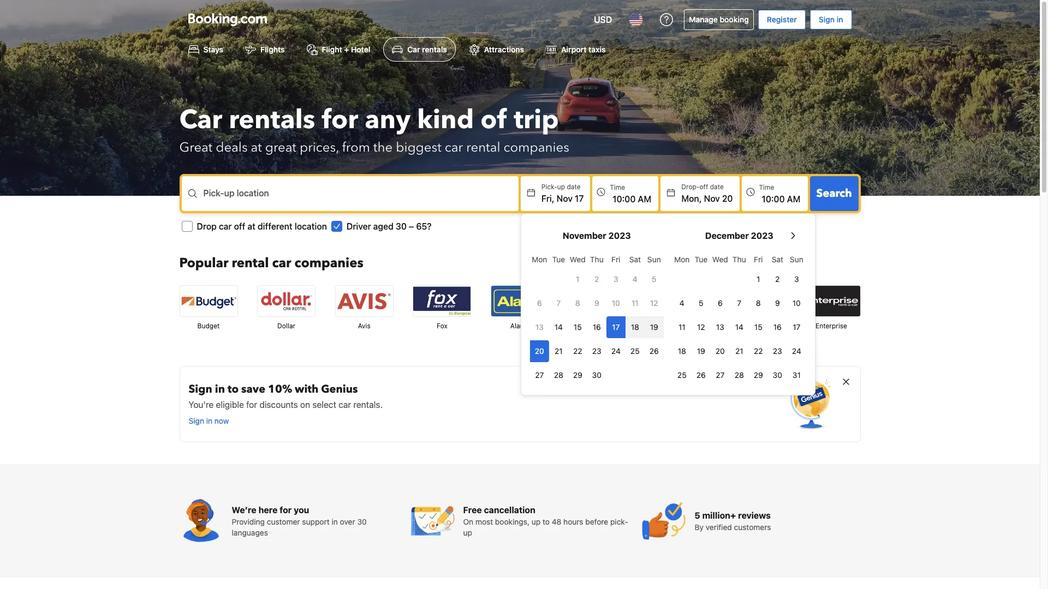 Task type: describe. For each thing, give the bounding box(es) containing it.
mon tue wed thu for december
[[674, 255, 746, 264]]

the
[[373, 139, 393, 157]]

from
[[342, 139, 370, 157]]

car for car rentals
[[407, 45, 420, 54]]

20 cell
[[530, 339, 549, 363]]

fri,
[[541, 194, 554, 204]]

eligible
[[216, 400, 244, 410]]

1 vertical spatial companies
[[295, 255, 363, 273]]

pick-up location
[[203, 188, 269, 198]]

9 for 9 checkbox
[[775, 299, 780, 308]]

6 for '6' option
[[718, 299, 723, 308]]

13 December 2023 checkbox
[[711, 317, 730, 339]]

29 for 29 december 2023 checkbox
[[754, 371, 763, 380]]

airport taxis
[[561, 45, 606, 54]]

date for 17
[[567, 183, 581, 191]]

21 for 21 checkbox
[[735, 347, 743, 356]]

2 for december
[[775, 275, 780, 284]]

register
[[767, 15, 797, 24]]

28 November 2023 checkbox
[[549, 365, 568, 387]]

26 for 26 december 2023 option
[[696, 371, 706, 380]]

23 November 2023 checkbox
[[587, 341, 606, 363]]

sign for to
[[189, 382, 212, 397]]

1 for december
[[757, 275, 760, 284]]

9 November 2023 checkbox
[[587, 293, 606, 315]]

million+
[[702, 511, 736, 521]]

3 for december 2023
[[794, 275, 799, 284]]

20 for '20' option
[[535, 347, 544, 356]]

31
[[793, 371, 801, 380]]

different
[[258, 222, 292, 232]]

26 December 2023 checkbox
[[692, 365, 711, 387]]

15 for the 15 november 2023 option
[[574, 323, 582, 332]]

1 December 2023 checkbox
[[749, 269, 768, 291]]

to inside free cancellation on most bookings, up to 48 hours before pick- up
[[543, 518, 550, 527]]

you're
[[189, 400, 214, 410]]

sign in now
[[189, 417, 229, 426]]

november 2023
[[563, 231, 631, 241]]

65?
[[416, 222, 431, 232]]

customer
[[267, 518, 300, 527]]

driver
[[347, 222, 371, 232]]

18 for 18 option
[[631, 323, 639, 332]]

we're
[[232, 506, 256, 515]]

21 for 21 november 2023 checkbox
[[555, 347, 563, 356]]

pick-
[[610, 518, 628, 527]]

13 November 2023 checkbox
[[530, 317, 549, 339]]

attractions link
[[460, 37, 533, 62]]

1 November 2023 checkbox
[[568, 269, 587, 291]]

fox
[[437, 322, 448, 330]]

free cancellation on most bookings, up to 48 hours before pick- up
[[463, 506, 628, 538]]

great
[[265, 139, 296, 157]]

register link
[[758, 10, 806, 29]]

sign in link
[[810, 10, 852, 29]]

at inside car rentals for any kind of trip great deals at great prices, from the biggest car rental companies
[[251, 139, 262, 157]]

booking.com online hotel reservations image
[[188, 13, 267, 26]]

biggest
[[396, 139, 441, 157]]

providing
[[232, 518, 265, 527]]

19 November 2023 checkbox
[[645, 317, 664, 339]]

car right drop
[[219, 222, 232, 232]]

dollar
[[277, 322, 295, 330]]

free cancellation image
[[411, 500, 454, 543]]

10 for the 10 checkbox
[[793, 299, 801, 308]]

9 for 9 checkbox
[[594, 299, 599, 308]]

17 November 2023 checkbox
[[606, 317, 625, 339]]

alamo
[[510, 322, 530, 330]]

thu for november
[[590, 255, 604, 264]]

prices,
[[300, 139, 339, 157]]

48
[[552, 518, 561, 527]]

flight + hotel link
[[298, 37, 379, 62]]

customers
[[734, 523, 771, 532]]

car rentals
[[407, 45, 447, 54]]

10%
[[268, 382, 292, 397]]

manage booking link
[[684, 9, 754, 30]]

budget logo image
[[180, 286, 237, 317]]

11 December 2023 checkbox
[[672, 317, 692, 339]]

over
[[340, 518, 355, 527]]

pick- for pick-up location
[[203, 188, 224, 198]]

budget
[[197, 322, 220, 330]]

avis logo image
[[336, 286, 393, 317]]

8 for 8 november 2023 option
[[575, 299, 580, 308]]

26 November 2023 checkbox
[[645, 341, 664, 363]]

+
[[344, 45, 349, 54]]

sixt
[[670, 322, 681, 330]]

any
[[365, 102, 411, 138]]

9 December 2023 checkbox
[[768, 293, 787, 315]]

thrifty
[[588, 322, 608, 330]]

14 December 2023 checkbox
[[730, 317, 749, 339]]

on
[[463, 518, 473, 527]]

car rentals link
[[383, 37, 456, 62]]

4 for 4 november 2023 checkbox
[[633, 275, 637, 284]]

with
[[295, 382, 318, 397]]

5 million+ reviews by verified customers
[[695, 511, 771, 532]]

sign in
[[819, 15, 843, 24]]

stays
[[203, 45, 223, 54]]

here
[[258, 506, 278, 515]]

november
[[563, 231, 606, 241]]

now
[[214, 417, 229, 426]]

22 December 2023 checkbox
[[749, 341, 768, 363]]

3 November 2023 checkbox
[[606, 269, 625, 291]]

15 for the 15 december 2023 option
[[754, 323, 762, 332]]

manage booking
[[689, 15, 749, 24]]

driver aged 30 – 65?
[[347, 222, 431, 232]]

5 for 5 november 2023 checkbox
[[652, 275, 656, 284]]

5 December 2023 checkbox
[[692, 293, 711, 315]]

fri for december
[[754, 255, 763, 264]]

car for car rentals for any kind of trip great deals at great prices, from the biggest car rental companies
[[179, 102, 222, 138]]

rentals for car rentals
[[422, 45, 447, 54]]

verified
[[706, 523, 732, 532]]

languages
[[232, 529, 268, 538]]

24 December 2023 checkbox
[[787, 341, 806, 363]]

hotel
[[351, 45, 370, 54]]

11 for 11 option
[[632, 299, 638, 308]]

for inside sign in to save 10% with genius you're eligible for discounts on select car rentals.
[[246, 400, 257, 410]]

airport
[[561, 45, 586, 54]]

0 vertical spatial sign
[[819, 15, 835, 24]]

5 November 2023 checkbox
[[645, 269, 664, 291]]

2 horizontal spatial 17
[[793, 323, 800, 332]]

5 for 5 checkbox
[[699, 299, 703, 308]]

mon for december
[[674, 255, 690, 264]]

5 inside the 5 million+ reviews by verified customers
[[695, 511, 700, 521]]

18 December 2023 checkbox
[[672, 341, 692, 363]]

27 November 2023 checkbox
[[530, 365, 549, 387]]

3 for november 2023
[[614, 275, 618, 284]]

10 December 2023 checkbox
[[787, 293, 806, 315]]

you
[[294, 506, 309, 515]]

0 horizontal spatial off
[[234, 222, 245, 232]]

17 December 2023 checkbox
[[787, 317, 806, 339]]

reviews
[[738, 511, 771, 521]]

discounts
[[259, 400, 298, 410]]

search
[[816, 186, 852, 201]]

30 November 2023 checkbox
[[587, 365, 606, 387]]

fox logo image
[[413, 286, 471, 317]]

select
[[312, 400, 336, 410]]

30 inside 30 december 2023 'checkbox'
[[773, 371, 782, 380]]

0 horizontal spatial rental
[[232, 255, 269, 273]]

–
[[409, 222, 414, 232]]

free
[[463, 506, 482, 515]]

we're here for you providing customer support in over 30 languages
[[232, 506, 367, 538]]

20 inside drop-off date mon, nov 20
[[722, 194, 733, 204]]

up down on
[[463, 529, 472, 538]]

25 for 25 option
[[630, 347, 640, 356]]

4 November 2023 checkbox
[[625, 269, 645, 291]]

grid for december
[[672, 249, 806, 387]]

up inside pick-up date fri, nov 17
[[557, 183, 565, 191]]

car inside car rentals for any kind of trip great deals at great prices, from the biggest car rental companies
[[445, 139, 463, 157]]

booking
[[720, 15, 749, 24]]

27 for the 27 december 2023 checkbox
[[716, 371, 725, 380]]

enterprise
[[816, 322, 847, 330]]

30 left –
[[396, 222, 407, 232]]

30 inside we're here for you providing customer support in over 30 languages
[[357, 518, 367, 527]]

27 December 2023 checkbox
[[711, 365, 730, 387]]

2 November 2023 checkbox
[[587, 269, 606, 291]]

3 December 2023 checkbox
[[787, 269, 806, 291]]

20 November 2023 checkbox
[[530, 341, 549, 363]]

popular
[[179, 255, 228, 273]]

in for sign in to save 10% with genius you're eligible for discounts on select car rentals.
[[215, 382, 225, 397]]

december
[[705, 231, 749, 241]]

29 December 2023 checkbox
[[749, 365, 768, 387]]

24 November 2023 checkbox
[[606, 341, 625, 363]]

8 December 2023 checkbox
[[749, 293, 768, 315]]

aged
[[373, 222, 393, 232]]

17 cell
[[606, 315, 625, 339]]

17 inside pick-up date fri, nov 17
[[575, 194, 584, 204]]

2023 for december 2023
[[751, 231, 773, 241]]

flights link
[[236, 37, 293, 62]]

16 for the 16 option
[[593, 323, 601, 332]]

drop car off at different location
[[197, 222, 327, 232]]

18 November 2023 checkbox
[[625, 317, 645, 339]]

bookings,
[[495, 518, 529, 527]]

drop-off date mon, nov 20
[[681, 183, 733, 204]]

flight + hotel
[[322, 45, 370, 54]]



Task type: vqa. For each thing, say whether or not it's contained in the screenshot.


Task type: locate. For each thing, give the bounding box(es) containing it.
8 November 2023 checkbox
[[568, 293, 587, 315]]

14
[[554, 323, 563, 332], [735, 323, 743, 332]]

sign inside sign in to save 10% with genius you're eligible for discounts on select car rentals.
[[189, 382, 212, 397]]

1 vertical spatial location
[[295, 222, 327, 232]]

16 right the 15 december 2023 option
[[773, 323, 782, 332]]

mon tue wed thu
[[532, 255, 604, 264], [674, 255, 746, 264]]

13 for 13 november 2023 option
[[535, 323, 544, 332]]

0 vertical spatial 12
[[650, 299, 658, 308]]

wed
[[570, 255, 586, 264], [712, 255, 728, 264]]

car down genius
[[339, 400, 351, 410]]

1 21 from the left
[[555, 347, 563, 356]]

5
[[652, 275, 656, 284], [699, 299, 703, 308], [695, 511, 700, 521]]

search button
[[810, 176, 858, 211]]

22 inside option
[[754, 347, 763, 356]]

1 tue from the left
[[552, 255, 565, 264]]

sign down you're
[[189, 417, 204, 426]]

5 right 4 option
[[699, 299, 703, 308]]

26 inside option
[[696, 371, 706, 380]]

0 horizontal spatial to
[[228, 382, 239, 397]]

16 right the 15 november 2023 option
[[593, 323, 601, 332]]

10 November 2023 checkbox
[[606, 293, 625, 315]]

0 horizontal spatial 19
[[650, 323, 658, 332]]

0 vertical spatial location
[[237, 188, 269, 198]]

2 21 from the left
[[735, 347, 743, 356]]

7 December 2023 checkbox
[[730, 293, 749, 315]]

27 left 28 option
[[535, 371, 544, 380]]

1 vertical spatial 12
[[697, 323, 705, 332]]

1 9 from the left
[[594, 299, 599, 308]]

0 horizontal spatial 13
[[535, 323, 544, 332]]

companies
[[504, 139, 569, 157], [295, 255, 363, 273]]

1 horizontal spatial rental
[[466, 139, 500, 157]]

for down save
[[246, 400, 257, 410]]

2 14 from the left
[[735, 323, 743, 332]]

1 horizontal spatial 11
[[679, 323, 685, 332]]

2 for november
[[595, 275, 599, 284]]

0 vertical spatial rental
[[466, 139, 500, 157]]

0 vertical spatial 26
[[649, 347, 659, 356]]

rentals inside car rentals for any kind of trip great deals at great prices, from the biggest car rental companies
[[229, 102, 315, 138]]

30 right the over
[[357, 518, 367, 527]]

16 November 2023 checkbox
[[587, 317, 606, 339]]

0 vertical spatial off
[[700, 183, 708, 191]]

mon
[[532, 255, 547, 264], [674, 255, 690, 264]]

19
[[650, 323, 658, 332], [697, 347, 705, 356]]

0 horizontal spatial 22
[[573, 347, 582, 356]]

2 date from the left
[[710, 183, 724, 191]]

28 December 2023 checkbox
[[730, 365, 749, 387]]

0 horizontal spatial 11
[[632, 299, 638, 308]]

24 inside 24 november 2023 option
[[611, 347, 621, 356]]

1 horizontal spatial sun
[[790, 255, 803, 264]]

0 horizontal spatial 14
[[554, 323, 563, 332]]

tue for december
[[695, 255, 708, 264]]

2023 right the "december"
[[751, 231, 773, 241]]

0 horizontal spatial 16
[[593, 323, 601, 332]]

23 right "22 december 2023" option
[[773, 347, 782, 356]]

4 right 3 checkbox
[[633, 275, 637, 284]]

1 mon tue wed thu from the left
[[532, 255, 604, 264]]

18 left the 19 option
[[678, 347, 686, 356]]

alamo logo image
[[491, 286, 549, 317]]

26
[[649, 347, 659, 356], [696, 371, 706, 380]]

29 inside checkbox
[[754, 371, 763, 380]]

tue for november
[[552, 255, 565, 264]]

1 horizontal spatial 6
[[718, 299, 723, 308]]

dollar logo image
[[258, 286, 315, 317]]

29 for 29 option
[[573, 371, 582, 380]]

2 6 from the left
[[718, 299, 723, 308]]

mon,
[[681, 194, 702, 204]]

1 horizontal spatial to
[[543, 518, 550, 527]]

nov for 20
[[704, 194, 720, 204]]

fri up 3 checkbox
[[611, 255, 620, 264]]

23
[[592, 347, 601, 356], [773, 347, 782, 356]]

date inside drop-off date mon, nov 20
[[710, 183, 724, 191]]

6 November 2023 checkbox
[[530, 293, 549, 315]]

off right drop
[[234, 222, 245, 232]]

23 December 2023 checkbox
[[768, 341, 787, 363]]

8 inside option
[[575, 299, 580, 308]]

26 right 25 option
[[649, 347, 659, 356]]

0 horizontal spatial 9
[[594, 299, 599, 308]]

2 3 from the left
[[794, 275, 799, 284]]

of
[[480, 102, 507, 138]]

enterprise logo image
[[803, 286, 860, 317]]

1 horizontal spatial 25
[[677, 371, 687, 380]]

17 inside 17 cell
[[612, 323, 620, 332]]

21 November 2023 checkbox
[[549, 341, 568, 363]]

6 left 7 november 2023 checkbox
[[537, 299, 542, 308]]

for for rentals
[[322, 102, 358, 138]]

20 right mon,
[[722, 194, 733, 204]]

18 cell
[[625, 315, 645, 339]]

date
[[567, 183, 581, 191], [710, 183, 724, 191]]

0 horizontal spatial 27
[[535, 371, 544, 380]]

0 horizontal spatial pick-
[[203, 188, 224, 198]]

mon for november
[[532, 255, 547, 264]]

13 inside option
[[535, 323, 544, 332]]

12 left 13 option
[[697, 323, 705, 332]]

mon up 6 option
[[532, 255, 547, 264]]

sat for november 2023
[[629, 255, 641, 264]]

25 November 2023 checkbox
[[625, 341, 645, 363]]

1 horizontal spatial for
[[280, 506, 292, 515]]

nov right fri,
[[557, 194, 573, 204]]

1 27 from the left
[[535, 371, 544, 380]]

2 22 from the left
[[754, 347, 763, 356]]

2 13 from the left
[[716, 323, 724, 332]]

0 horizontal spatial 29
[[573, 371, 582, 380]]

1 vertical spatial 5
[[699, 299, 703, 308]]

hertz
[[745, 322, 762, 330]]

flight
[[322, 45, 342, 54]]

29 left 30 option
[[573, 371, 582, 380]]

3 right 2 option
[[794, 275, 799, 284]]

10 inside "option"
[[612, 299, 620, 308]]

sun for december 2023
[[790, 255, 803, 264]]

23 for 23 november 2023 checkbox
[[592, 347, 601, 356]]

2 mon from the left
[[674, 255, 690, 264]]

0 horizontal spatial 7
[[556, 299, 561, 308]]

10 for 10 november 2023 "option"
[[612, 299, 620, 308]]

0 horizontal spatial grid
[[530, 249, 664, 387]]

5 inside 5 checkbox
[[699, 299, 703, 308]]

0 vertical spatial car
[[407, 45, 420, 54]]

rental
[[466, 139, 500, 157], [232, 255, 269, 273]]

5 up by
[[695, 511, 700, 521]]

1 date from the left
[[567, 183, 581, 191]]

25 for '25' option
[[677, 371, 687, 380]]

12 right 11 option
[[650, 299, 658, 308]]

2 wed from the left
[[712, 255, 728, 264]]

airport taxis link
[[537, 37, 614, 62]]

grid
[[530, 249, 664, 387], [672, 249, 806, 387]]

1 16 from the left
[[593, 323, 601, 332]]

sign for now
[[189, 417, 204, 426]]

7 right '6' option
[[737, 299, 741, 308]]

popular rental car companies
[[179, 255, 363, 273]]

1 horizontal spatial 3
[[794, 275, 799, 284]]

sun
[[647, 255, 661, 264], [790, 255, 803, 264]]

22 November 2023 checkbox
[[568, 341, 587, 363]]

18 inside option
[[678, 347, 686, 356]]

car right hotel
[[407, 45, 420, 54]]

1 horizontal spatial grid
[[672, 249, 806, 387]]

1 nov from the left
[[557, 194, 573, 204]]

0 horizontal spatial 17
[[575, 194, 584, 204]]

wed down the "december"
[[712, 255, 728, 264]]

8 for 8 december 2023 checkbox
[[756, 299, 761, 308]]

31 December 2023 checkbox
[[787, 365, 806, 387]]

12 for 12 option
[[697, 323, 705, 332]]

14 for 14 december 2023 checkbox
[[735, 323, 743, 332]]

20 inside "option"
[[716, 347, 725, 356]]

for up customer
[[280, 506, 292, 515]]

7 right 6 option
[[556, 299, 561, 308]]

0 horizontal spatial car
[[179, 102, 222, 138]]

15 November 2023 checkbox
[[568, 317, 587, 339]]

sat up 4 november 2023 checkbox
[[629, 255, 641, 264]]

car
[[407, 45, 420, 54], [179, 102, 222, 138]]

16 December 2023 checkbox
[[768, 317, 787, 339]]

11 inside option
[[632, 299, 638, 308]]

drop-
[[681, 183, 700, 191]]

4 inside checkbox
[[633, 275, 637, 284]]

thrifty logo image
[[569, 286, 626, 317]]

28 inside 28 checkbox
[[735, 371, 744, 380]]

2 28 from the left
[[735, 371, 744, 380]]

27 for 27 november 2023 checkbox
[[535, 371, 544, 380]]

1 horizontal spatial rentals
[[422, 45, 447, 54]]

1 left 2 option
[[757, 275, 760, 284]]

save
[[241, 382, 265, 397]]

date right drop-
[[710, 183, 724, 191]]

for for here
[[280, 506, 292, 515]]

mon tue wed thu for november
[[532, 255, 604, 264]]

19 for 19 november 2023 option
[[650, 323, 658, 332]]

0 vertical spatial 11
[[632, 299, 638, 308]]

8
[[575, 299, 580, 308], [756, 299, 761, 308]]

5 right 4 november 2023 checkbox
[[652, 275, 656, 284]]

12 inside option
[[650, 299, 658, 308]]

tue down the "december"
[[695, 255, 708, 264]]

1 8 from the left
[[575, 299, 580, 308]]

16
[[593, 323, 601, 332], [773, 323, 782, 332]]

29 right 28 checkbox
[[754, 371, 763, 380]]

in inside we're here for you providing customer support in over 30 languages
[[332, 518, 338, 527]]

4 left 5 checkbox
[[680, 299, 684, 308]]

flights
[[260, 45, 285, 54]]

tue down november
[[552, 255, 565, 264]]

1 vertical spatial 19
[[697, 347, 705, 356]]

2 nov from the left
[[704, 194, 720, 204]]

1 13 from the left
[[535, 323, 544, 332]]

2 December 2023 checkbox
[[768, 269, 787, 291]]

4 inside option
[[680, 299, 684, 308]]

1 horizontal spatial 12
[[697, 323, 705, 332]]

in
[[837, 15, 843, 24], [215, 382, 225, 397], [206, 417, 212, 426], [332, 518, 338, 527]]

23 left 24 november 2023 option
[[592, 347, 601, 356]]

off inside drop-off date mon, nov 20
[[700, 183, 708, 191]]

30 right 29 option
[[592, 371, 602, 380]]

12 November 2023 checkbox
[[645, 293, 664, 315]]

7 for 7 november 2023 checkbox
[[556, 299, 561, 308]]

8 inside checkbox
[[756, 299, 761, 308]]

most
[[475, 518, 493, 527]]

drop
[[197, 222, 217, 232]]

sat
[[629, 255, 641, 264], [772, 255, 783, 264]]

12 December 2023 checkbox
[[692, 317, 711, 339]]

2 2 from the left
[[775, 275, 780, 284]]

fri for november
[[611, 255, 620, 264]]

car down different
[[272, 255, 291, 273]]

wed for december
[[712, 255, 728, 264]]

28 right 27 november 2023 checkbox
[[554, 371, 563, 380]]

manage
[[689, 15, 718, 24]]

20
[[722, 194, 733, 204], [535, 347, 544, 356], [716, 347, 725, 356]]

12
[[650, 299, 658, 308], [697, 323, 705, 332]]

6 December 2023 checkbox
[[711, 293, 730, 315]]

1 vertical spatial 26
[[696, 371, 706, 380]]

nov inside drop-off date mon, nov 20
[[704, 194, 720, 204]]

23 inside checkbox
[[592, 347, 601, 356]]

11 left 12 option
[[679, 323, 685, 332]]

14 November 2023 checkbox
[[549, 317, 568, 339]]

14 inside "checkbox"
[[554, 323, 563, 332]]

1 mon from the left
[[532, 255, 547, 264]]

grid for november
[[530, 249, 664, 387]]

25
[[630, 347, 640, 356], [677, 371, 687, 380]]

1 10 from the left
[[612, 299, 620, 308]]

1 24 from the left
[[611, 347, 621, 356]]

0 vertical spatial 5
[[652, 275, 656, 284]]

0 vertical spatial to
[[228, 382, 239, 397]]

24 for 24 november 2023 option
[[611, 347, 621, 356]]

22 for the 22 november 2023 option
[[573, 347, 582, 356]]

26 for 26 november 2023 checkbox
[[649, 347, 659, 356]]

1 horizontal spatial pick-
[[541, 183, 557, 191]]

date for 20
[[710, 183, 724, 191]]

28 right the 27 december 2023 checkbox
[[735, 371, 744, 380]]

1 vertical spatial at
[[248, 222, 255, 232]]

17 right thrifty
[[612, 323, 620, 332]]

rental inside car rentals for any kind of trip great deals at great prices, from the biggest car rental companies
[[466, 139, 500, 157]]

1
[[576, 275, 579, 284], [757, 275, 760, 284]]

1 horizontal spatial 10
[[793, 299, 801, 308]]

1 horizontal spatial mon
[[674, 255, 690, 264]]

1 2023 from the left
[[608, 231, 631, 241]]

0 horizontal spatial 26
[[649, 347, 659, 356]]

stays link
[[179, 37, 232, 62]]

up left 48
[[532, 518, 541, 527]]

11 for 11 december 2023 "checkbox"
[[679, 323, 685, 332]]

4 for 4 option
[[680, 299, 684, 308]]

1 horizontal spatial sat
[[772, 255, 783, 264]]

december 2023
[[705, 231, 773, 241]]

mon up the sixt logo
[[674, 255, 690, 264]]

1 horizontal spatial 26
[[696, 371, 706, 380]]

29 inside option
[[573, 371, 582, 380]]

for inside we're here for you providing customer support in over 30 languages
[[280, 506, 292, 515]]

pick- up drop
[[203, 188, 224, 198]]

1 horizontal spatial nov
[[704, 194, 720, 204]]

11
[[632, 299, 638, 308], [679, 323, 685, 332]]

24 for 24 checkbox
[[792, 347, 801, 356]]

on
[[300, 400, 310, 410]]

19 December 2023 checkbox
[[692, 341, 711, 363]]

7 for 7 checkbox at the right
[[737, 299, 741, 308]]

deals
[[216, 139, 248, 157]]

28 for 28 checkbox
[[735, 371, 744, 380]]

car rentals for any kind of trip great deals at great prices, from the biggest car rental companies
[[179, 102, 569, 157]]

0 horizontal spatial for
[[246, 400, 257, 410]]

usd
[[594, 15, 612, 25]]

29 November 2023 checkbox
[[568, 365, 587, 387]]

24
[[611, 347, 621, 356], [792, 347, 801, 356]]

21 left "22 december 2023" option
[[735, 347, 743, 356]]

17 right fri,
[[575, 194, 584, 204]]

13 for 13 option
[[716, 323, 724, 332]]

10 inside checkbox
[[793, 299, 801, 308]]

11 November 2023 checkbox
[[625, 293, 645, 315]]

13 inside option
[[716, 323, 724, 332]]

2 thu from the left
[[733, 255, 746, 264]]

26 inside checkbox
[[649, 347, 659, 356]]

5 million+ reviews image
[[642, 500, 686, 543]]

1 horizontal spatial 18
[[678, 347, 686, 356]]

6 right 5 checkbox
[[718, 299, 723, 308]]

22 inside option
[[573, 347, 582, 356]]

1 2 from the left
[[595, 275, 599, 284]]

support
[[302, 518, 330, 527]]

1 3 from the left
[[614, 275, 618, 284]]

19 inside option
[[697, 347, 705, 356]]

26 right '25' option
[[696, 371, 706, 380]]

2 9 from the left
[[775, 299, 780, 308]]

18 inside option
[[631, 323, 639, 332]]

1 horizontal spatial off
[[700, 183, 708, 191]]

14 for 14 "checkbox"
[[554, 323, 563, 332]]

16 inside option
[[773, 323, 782, 332]]

16 inside option
[[593, 323, 601, 332]]

pick-
[[541, 183, 557, 191], [203, 188, 224, 198]]

1 horizontal spatial 14
[[735, 323, 743, 332]]

Pick-up location field
[[203, 194, 518, 207]]

15
[[574, 323, 582, 332], [754, 323, 762, 332]]

28 inside 28 option
[[554, 371, 563, 380]]

1 horizontal spatial 24
[[792, 347, 801, 356]]

rental down the drop car off at different location on the top left
[[232, 255, 269, 273]]

11 inside "checkbox"
[[679, 323, 685, 332]]

2 10 from the left
[[793, 299, 801, 308]]

19 for the 19 option
[[697, 347, 705, 356]]

date inside pick-up date fri, nov 17
[[567, 183, 581, 191]]

0 horizontal spatial date
[[567, 183, 581, 191]]

usd button
[[587, 7, 619, 33]]

1 vertical spatial sign
[[189, 382, 212, 397]]

25 left 26 december 2023 option
[[677, 371, 687, 380]]

9 inside checkbox
[[775, 299, 780, 308]]

companies inside car rentals for any kind of trip great deals at great prices, from the biggest car rental companies
[[504, 139, 569, 157]]

at left different
[[248, 222, 255, 232]]

1 1 from the left
[[576, 275, 579, 284]]

1 horizontal spatial 7
[[737, 299, 741, 308]]

0 horizontal spatial 25
[[630, 347, 640, 356]]

pick- inside pick-up date fri, nov 17
[[541, 183, 557, 191]]

pick-up date fri, nov 17
[[541, 183, 584, 204]]

0 vertical spatial at
[[251, 139, 262, 157]]

13 left 14 "checkbox"
[[535, 323, 544, 332]]

to inside sign in to save 10% with genius you're eligible for discounts on select car rentals.
[[228, 382, 239, 397]]

8 right 7 checkbox at the right
[[756, 299, 761, 308]]

12 for 12 option
[[650, 299, 658, 308]]

car inside sign in to save 10% with genius you're eligible for discounts on select car rentals.
[[339, 400, 351, 410]]

15 right 14 "checkbox"
[[574, 323, 582, 332]]

trip
[[514, 102, 559, 138]]

25 December 2023 checkbox
[[672, 365, 692, 387]]

1 horizontal spatial 27
[[716, 371, 725, 380]]

1 vertical spatial for
[[246, 400, 257, 410]]

23 inside option
[[773, 347, 782, 356]]

22 right 21 checkbox
[[754, 347, 763, 356]]

1 wed from the left
[[570, 255, 586, 264]]

pick- for pick-up date fri, nov 17
[[541, 183, 557, 191]]

1 fri from the left
[[611, 255, 620, 264]]

21 right '20' option
[[555, 347, 563, 356]]

1 horizontal spatial date
[[710, 183, 724, 191]]

7 November 2023 checkbox
[[549, 293, 568, 315]]

before
[[585, 518, 608, 527]]

attractions
[[484, 45, 524, 54]]

1 thu from the left
[[590, 255, 604, 264]]

pick- up fri,
[[541, 183, 557, 191]]

22 right 21 november 2023 checkbox
[[573, 347, 582, 356]]

9 inside checkbox
[[594, 299, 599, 308]]

1 horizontal spatial 21
[[735, 347, 743, 356]]

1 vertical spatial 11
[[679, 323, 685, 332]]

30 December 2023 checkbox
[[768, 365, 787, 387]]

24 right '23 december 2023' option
[[792, 347, 801, 356]]

1 23 from the left
[[592, 347, 601, 356]]

4
[[633, 275, 637, 284], [680, 299, 684, 308]]

hertz logo image
[[725, 286, 782, 317]]

sign in now link
[[189, 416, 383, 427]]

at
[[251, 139, 262, 157], [248, 222, 255, 232]]

1 29 from the left
[[573, 371, 582, 380]]

9 right 8 november 2023 option
[[594, 299, 599, 308]]

up
[[557, 183, 565, 191], [224, 188, 234, 198], [532, 518, 541, 527], [463, 529, 472, 538]]

17 right 16 option
[[793, 323, 800, 332]]

28
[[554, 371, 563, 380], [735, 371, 744, 380]]

mon tue wed thu up 1 option
[[532, 255, 604, 264]]

fri up 1 checkbox
[[754, 255, 763, 264]]

2023
[[608, 231, 631, 241], [751, 231, 773, 241]]

0 horizontal spatial 28
[[554, 371, 563, 380]]

date up november
[[567, 183, 581, 191]]

sixt logo image
[[647, 286, 704, 317]]

29
[[573, 371, 582, 380], [754, 371, 763, 380]]

0 vertical spatial 25
[[630, 347, 640, 356]]

0 horizontal spatial 12
[[650, 299, 658, 308]]

1 28 from the left
[[554, 371, 563, 380]]

nov for 17
[[557, 194, 573, 204]]

0 horizontal spatial 18
[[631, 323, 639, 332]]

1 horizontal spatial 28
[[735, 371, 744, 380]]

0 horizontal spatial wed
[[570, 255, 586, 264]]

thu for december
[[733, 255, 746, 264]]

1 7 from the left
[[556, 299, 561, 308]]

thu down december 2023
[[733, 255, 746, 264]]

19 cell
[[645, 315, 664, 339]]

1 horizontal spatial location
[[295, 222, 327, 232]]

1 inside checkbox
[[757, 275, 760, 284]]

mon tue wed thu down the "december"
[[674, 255, 746, 264]]

0 horizontal spatial 10
[[612, 299, 620, 308]]

9
[[594, 299, 599, 308], [775, 299, 780, 308]]

1 for november
[[576, 275, 579, 284]]

cancellation
[[484, 506, 535, 515]]

21 inside checkbox
[[555, 347, 563, 356]]

2 mon tue wed thu from the left
[[674, 255, 746, 264]]

2 24 from the left
[[792, 347, 801, 356]]

0 vertical spatial rentals
[[422, 45, 447, 54]]

1 vertical spatial rentals
[[229, 102, 315, 138]]

2023 for november 2023
[[608, 231, 631, 241]]

2 27 from the left
[[716, 371, 725, 380]]

1 horizontal spatial 2
[[775, 275, 780, 284]]

13 right 12 option
[[716, 323, 724, 332]]

1 horizontal spatial 8
[[756, 299, 761, 308]]

sun for november 2023
[[647, 255, 661, 264]]

2 15 from the left
[[754, 323, 762, 332]]

1 sun from the left
[[647, 255, 661, 264]]

1 horizontal spatial 2023
[[751, 231, 773, 241]]

0 horizontal spatial nov
[[557, 194, 573, 204]]

sat up 2 option
[[772, 255, 783, 264]]

1 vertical spatial 4
[[680, 299, 684, 308]]

1 sat from the left
[[629, 255, 641, 264]]

car up great
[[179, 102, 222, 138]]

1 vertical spatial 25
[[677, 371, 687, 380]]

4 December 2023 checkbox
[[672, 293, 692, 315]]

wed for november
[[570, 255, 586, 264]]

0 horizontal spatial sat
[[629, 255, 641, 264]]

21 December 2023 checkbox
[[730, 341, 749, 363]]

car inside car rentals for any kind of trip great deals at great prices, from the biggest car rental companies
[[179, 102, 222, 138]]

1 grid from the left
[[530, 249, 664, 387]]

1 6 from the left
[[537, 299, 542, 308]]

2 fri from the left
[[754, 255, 763, 264]]

25 right 24 november 2023 option
[[630, 347, 640, 356]]

27 left 28 checkbox
[[716, 371, 725, 380]]

thu up 2 option at right
[[590, 255, 604, 264]]

2 vertical spatial 5
[[695, 511, 700, 521]]

2 7 from the left
[[737, 299, 741, 308]]

22 for "22 december 2023" option
[[754, 347, 763, 356]]

1 horizontal spatial 15
[[754, 323, 762, 332]]

14 right 13 november 2023 option
[[554, 323, 563, 332]]

companies down trip
[[504, 139, 569, 157]]

0 horizontal spatial mon
[[532, 255, 547, 264]]

we're here for you image
[[179, 500, 223, 543]]

14 inside checkbox
[[735, 323, 743, 332]]

2 horizontal spatial for
[[322, 102, 358, 138]]

for inside car rentals for any kind of trip great deals at great prices, from the biggest car rental companies
[[322, 102, 358, 138]]

0 horizontal spatial 8
[[575, 299, 580, 308]]

24 inside 24 checkbox
[[792, 347, 801, 356]]

12 inside option
[[697, 323, 705, 332]]

2 sun from the left
[[790, 255, 803, 264]]

20 for 20 december 2023 "option"
[[716, 347, 725, 356]]

0 vertical spatial 19
[[650, 323, 658, 332]]

in for sign in
[[837, 15, 843, 24]]

1 left 2 option at right
[[576, 275, 579, 284]]

2 8 from the left
[[756, 299, 761, 308]]

companies down driver
[[295, 255, 363, 273]]

18
[[631, 323, 639, 332], [678, 347, 686, 356]]

1 14 from the left
[[554, 323, 563, 332]]

27
[[535, 371, 544, 380], [716, 371, 725, 380]]

sat for december 2023
[[772, 255, 783, 264]]

0 horizontal spatial fri
[[611, 255, 620, 264]]

13
[[535, 323, 544, 332], [716, 323, 724, 332]]

off up mon,
[[700, 183, 708, 191]]

30 inside 30 option
[[592, 371, 602, 380]]

16 for 16 option
[[773, 323, 782, 332]]

off
[[700, 183, 708, 191], [234, 222, 245, 232]]

1 15 from the left
[[574, 323, 582, 332]]

3 right 2 option at right
[[614, 275, 618, 284]]

1 inside option
[[576, 275, 579, 284]]

2
[[595, 275, 599, 284], [775, 275, 780, 284]]

0 horizontal spatial tue
[[552, 255, 565, 264]]

location up the drop car off at different location on the top left
[[237, 188, 269, 198]]

1 horizontal spatial 1
[[757, 275, 760, 284]]

0 horizontal spatial location
[[237, 188, 269, 198]]

9 right 8 december 2023 checkbox
[[775, 299, 780, 308]]

1 horizontal spatial 22
[[754, 347, 763, 356]]

0 horizontal spatial 1
[[576, 275, 579, 284]]

0 horizontal spatial thu
[[590, 255, 604, 264]]

1 horizontal spatial thu
[[733, 255, 746, 264]]

18 for 18 december 2023 option
[[678, 347, 686, 356]]

5 inside 5 november 2023 checkbox
[[652, 275, 656, 284]]

in for sign in now
[[206, 417, 212, 426]]

11 right 10 november 2023 "option"
[[632, 299, 638, 308]]

1 22 from the left
[[573, 347, 582, 356]]

24 right 23 november 2023 checkbox
[[611, 347, 621, 356]]

15 right 14 december 2023 checkbox
[[754, 323, 762, 332]]

rentals.
[[353, 400, 383, 410]]

hours
[[563, 518, 583, 527]]

1 horizontal spatial companies
[[504, 139, 569, 157]]

15 December 2023 checkbox
[[749, 317, 768, 339]]

30 right 29 december 2023 checkbox
[[773, 371, 782, 380]]

taxis
[[588, 45, 606, 54]]

in inside sign in to save 10% with genius you're eligible for discounts on select car rentals.
[[215, 382, 225, 397]]

28 for 28 option
[[554, 371, 563, 380]]

at left great
[[251, 139, 262, 157]]

sun up 3 checkbox
[[790, 255, 803, 264]]

location
[[237, 188, 269, 198], [295, 222, 327, 232]]

2 29 from the left
[[754, 371, 763, 380]]

21 inside checkbox
[[735, 347, 743, 356]]

2 sat from the left
[[772, 255, 783, 264]]

7
[[556, 299, 561, 308], [737, 299, 741, 308]]

2 2023 from the left
[[751, 231, 773, 241]]

sun up 5 november 2023 checkbox
[[647, 255, 661, 264]]

8 right 7 november 2023 checkbox
[[575, 299, 580, 308]]

20 right the 19 option
[[716, 347, 725, 356]]

2 23 from the left
[[773, 347, 782, 356]]

19 inside option
[[650, 323, 658, 332]]

1 horizontal spatial fri
[[754, 255, 763, 264]]

sign in to save 10% with genius you're eligible for discounts on select car rentals.
[[189, 382, 383, 410]]

2 grid from the left
[[672, 249, 806, 387]]

20 December 2023 checkbox
[[711, 341, 730, 363]]

6 for 6 option
[[537, 299, 542, 308]]

sign
[[819, 15, 835, 24], [189, 382, 212, 397], [189, 417, 204, 426]]

2 tue from the left
[[695, 255, 708, 264]]

kind
[[417, 102, 474, 138]]

rentals for car rentals for any kind of trip great deals at great prices, from the biggest car rental companies
[[229, 102, 315, 138]]

23 for '23 december 2023' option
[[773, 347, 782, 356]]

20 inside option
[[535, 347, 544, 356]]

2023 right november
[[608, 231, 631, 241]]

2 16 from the left
[[773, 323, 782, 332]]

wed up 1 option
[[570, 255, 586, 264]]

1 vertical spatial to
[[543, 518, 550, 527]]

sign up you're
[[189, 382, 212, 397]]

rental down of
[[466, 139, 500, 157]]

2 1 from the left
[[757, 275, 760, 284]]

nov inside pick-up date fri, nov 17
[[557, 194, 573, 204]]

up down deals
[[224, 188, 234, 198]]

18 right 17 option
[[631, 323, 639, 332]]



